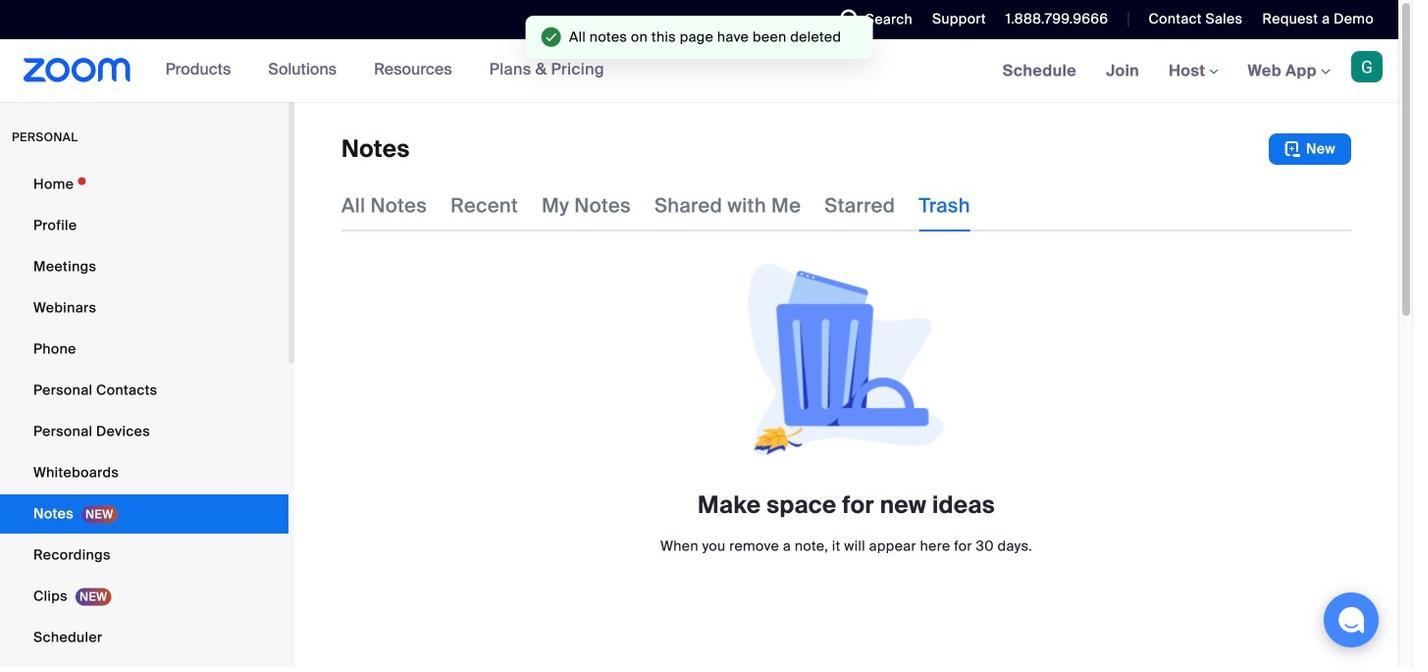Task type: vqa. For each thing, say whether or not it's contained in the screenshot.
product information navigation
yes



Task type: locate. For each thing, give the bounding box(es) containing it.
success image
[[541, 27, 561, 47]]

product information navigation
[[151, 39, 619, 102]]

profile picture image
[[1352, 51, 1383, 82]]

banner
[[0, 39, 1399, 104]]

personal menu menu
[[0, 165, 289, 667]]

tabs of all notes page tab list
[[342, 181, 971, 232]]



Task type: describe. For each thing, give the bounding box(es) containing it.
open chat image
[[1338, 607, 1365, 634]]

meetings navigation
[[988, 39, 1399, 104]]

zoom logo image
[[24, 58, 131, 82]]



